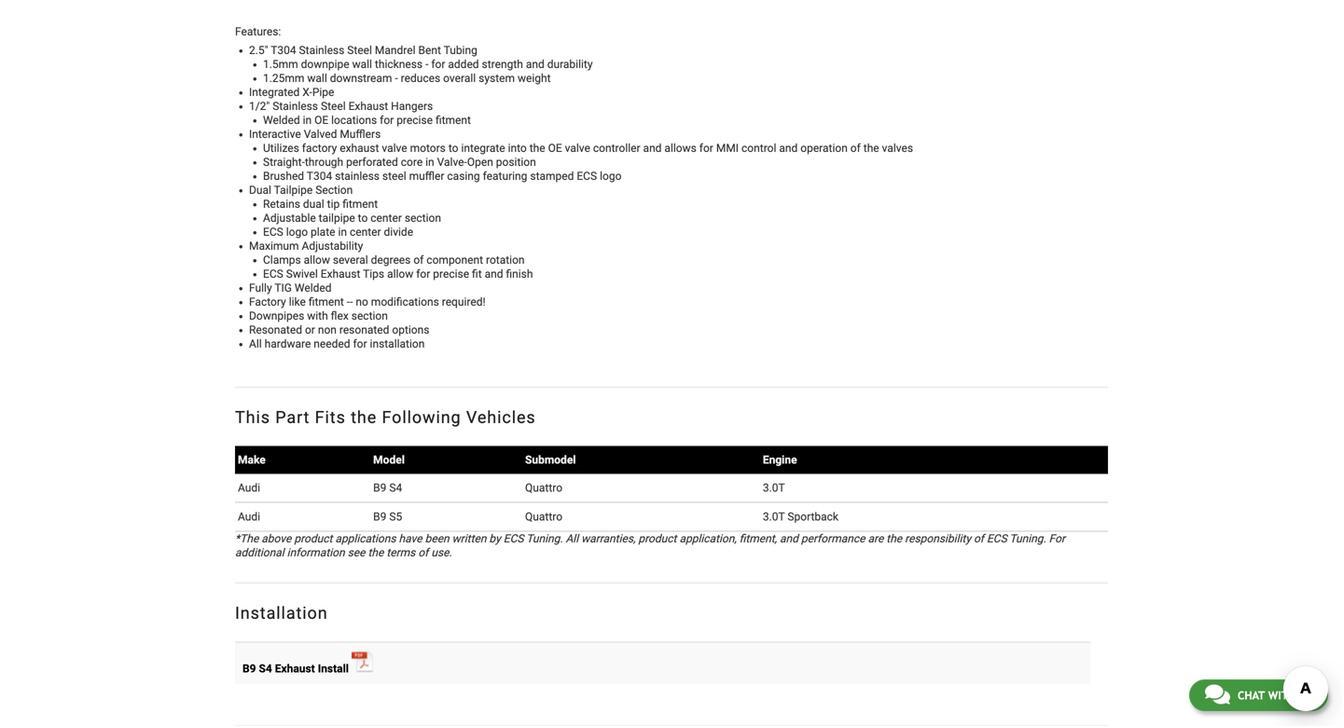 Task type: vqa. For each thing, say whether or not it's contained in the screenshot.
GENERIC - Clearance Image
no



Task type: describe. For each thing, give the bounding box(es) containing it.
installation
[[370, 338, 425, 351]]

locations
[[331, 114, 377, 127]]

1 vertical spatial to
[[358, 212, 368, 225]]

durability
[[547, 58, 593, 71]]

0 horizontal spatial section
[[351, 310, 388, 323]]

s5
[[389, 511, 402, 524]]

1 vertical spatial exhaust
[[321, 268, 360, 281]]

the down applications
[[368, 547, 384, 560]]

integrated
[[249, 86, 300, 99]]

utilizes
[[263, 142, 299, 155]]

modifications
[[371, 296, 439, 309]]

0 horizontal spatial t304
[[271, 44, 296, 57]]

1 horizontal spatial logo
[[600, 170, 622, 183]]

or
[[305, 324, 315, 337]]

above
[[261, 533, 291, 546]]

1 horizontal spatial steel
[[347, 44, 372, 57]]

motors
[[410, 142, 446, 155]]

1 vertical spatial precise
[[433, 268, 469, 281]]

tips
[[363, 268, 384, 281]]

0 vertical spatial oe
[[314, 114, 329, 127]]

with inside features:​ 2.5" t304 stainless steel mandrel bent tubing 1.5mm downpipe wall thickness - for added strength and durability 1.25mm wall downstream - reduces overall system weight integrated x-pipe 1/2" stainless steel exhaust hangers welded in oe locations for precise fitment interactive valved mufflers utilizes factory exhaust valve motors to integrate into the oe valve controller and allows for mmi control and operation of the valves straight-through perforated core in valve-open position brushed t304 stainless steel muffler casing featuring stamped ecs logo dual tailpipe section retains dual tip fitment adjustable tailpipe to center section ecs logo plate in center divide maximum adjustability clamps allow several degrees of component rotation ecs swivel exhaust tips allow for precise fit and finish fully tig welded factory like fitment -- no modifications required! downpipes with flex section resonated or non resonated options all hardware needed for installation
[[307, 310, 328, 323]]

casing
[[447, 170, 480, 183]]

b9 s4 exhaust install
[[243, 663, 349, 676]]

0 vertical spatial welded
[[263, 114, 300, 127]]

s4 for b9 s4 exhaust install
[[259, 663, 272, 676]]

features:​
[[235, 25, 281, 38]]

chat with us link
[[1189, 680, 1329, 712]]

are
[[868, 533, 884, 546]]

tailpipe
[[319, 212, 355, 225]]

and left allows
[[643, 142, 662, 155]]

tig
[[275, 282, 292, 295]]

dual
[[249, 184, 271, 197]]

3.0t for 3.0t  sportback
[[763, 511, 785, 524]]

divide
[[384, 226, 413, 239]]

sportback
[[788, 511, 839, 524]]

2 valve from the left
[[565, 142, 590, 155]]

b9 s4 exhaust install link
[[243, 651, 374, 676]]

0 vertical spatial center
[[371, 212, 402, 225]]

application,
[[680, 533, 737, 546]]

stamped
[[530, 170, 574, 183]]

control
[[742, 142, 777, 155]]

us
[[1299, 689, 1313, 703]]

1.5mm
[[263, 58, 298, 71]]

reduces
[[401, 72, 441, 85]]

0 horizontal spatial allow
[[304, 254, 330, 267]]

through
[[305, 156, 343, 169]]

ecs right responsibility
[[987, 533, 1007, 546]]

core
[[401, 156, 423, 169]]

muffler
[[409, 170, 444, 183]]

this part fits the following vehicles
[[235, 408, 536, 428]]

overall
[[443, 72, 476, 85]]

mandrel
[[375, 44, 416, 57]]

warranties,
[[581, 533, 636, 546]]

of right responsibility
[[974, 533, 984, 546]]

terms
[[387, 547, 416, 560]]

several
[[333, 254, 368, 267]]

x-
[[303, 86, 312, 99]]

responsibility
[[905, 533, 971, 546]]

brushed
[[263, 170, 304, 183]]

this
[[235, 408, 270, 428]]

degrees
[[371, 254, 411, 267]]

maximum
[[249, 240, 299, 253]]

hardware
[[265, 338, 311, 351]]

2 product from the left
[[638, 533, 677, 546]]

1 vertical spatial center
[[350, 226, 381, 239]]

downpipe
[[301, 58, 350, 71]]

the left valves
[[864, 142, 879, 155]]

and up weight
[[526, 58, 545, 71]]

the right the "fits"
[[351, 408, 377, 428]]

perforated
[[346, 156, 398, 169]]

interactive
[[249, 128, 301, 141]]

3.0t  sportback
[[763, 511, 839, 524]]

strength
[[482, 58, 523, 71]]

1 vertical spatial stainless
[[273, 100, 318, 113]]

*the above product applications have been written by                 ecs tuning. all warranties, product application, fitment,                 and performance are the responsibility of ecs tuning.                 for additional information see the terms of use.
[[235, 533, 1065, 560]]

b9 s5
[[373, 511, 402, 524]]

ecs right by
[[504, 533, 524, 546]]

adjustable
[[263, 212, 316, 225]]

component
[[427, 254, 483, 267]]

downpipes
[[249, 310, 304, 323]]

valved
[[304, 128, 337, 141]]

for up modifications
[[416, 268, 430, 281]]

b9 s4
[[373, 482, 402, 495]]

and right control
[[779, 142, 798, 155]]

submodel
[[525, 454, 576, 467]]

stainless
[[335, 170, 380, 183]]

open
[[467, 156, 493, 169]]

pipe
[[312, 86, 334, 99]]

have
[[399, 533, 422, 546]]

for down resonated
[[353, 338, 367, 351]]

bent
[[418, 44, 441, 57]]

allows
[[665, 142, 697, 155]]

1 horizontal spatial t304
[[307, 170, 332, 183]]

audi for b9 s4
[[238, 482, 260, 495]]

1.25mm
[[263, 72, 305, 85]]

for left mmi
[[700, 142, 714, 155]]

0 horizontal spatial wall
[[307, 72, 327, 85]]

fitment,
[[740, 533, 777, 546]]

fits
[[315, 408, 346, 428]]



Task type: locate. For each thing, give the bounding box(es) containing it.
information
[[287, 547, 345, 560]]

vehicles
[[466, 408, 536, 428]]

0 vertical spatial fitment
[[436, 114, 471, 127]]

2.5"
[[249, 44, 268, 57]]

quattro for b9 s5
[[525, 511, 563, 524]]

audi for b9 s5
[[238, 511, 260, 524]]

0 horizontal spatial precise
[[397, 114, 433, 127]]

installation
[[235, 604, 328, 624]]

exhaust left install
[[275, 663, 315, 676]]

0 vertical spatial t304
[[271, 44, 296, 57]]

1 horizontal spatial wall
[[352, 58, 372, 71]]

oe up valved
[[314, 114, 329, 127]]

thickness
[[375, 58, 423, 71]]

logo down adjustable
[[286, 226, 308, 239]]

logo
[[600, 170, 622, 183], [286, 226, 308, 239]]

0 vertical spatial all
[[249, 338, 262, 351]]

b9 for b9 s4 exhaust install
[[243, 663, 256, 676]]

non
[[318, 324, 337, 337]]

welded down swivel
[[295, 282, 332, 295]]

make
[[238, 454, 266, 467]]

*the
[[235, 533, 259, 546]]

steel
[[347, 44, 372, 57], [321, 100, 346, 113]]

0 vertical spatial stainless
[[299, 44, 345, 57]]

ecs
[[577, 170, 597, 183], [263, 226, 283, 239], [263, 268, 283, 281], [504, 533, 524, 546], [987, 533, 1007, 546]]

1 vertical spatial 3.0t
[[763, 511, 785, 524]]

required!
[[442, 296, 486, 309]]

1 vertical spatial quattro
[[525, 511, 563, 524]]

plate in
[[311, 226, 347, 239]]

quattro for b9 s4
[[525, 482, 563, 495]]

b9 for b9 s5
[[373, 511, 387, 524]]

0 horizontal spatial tuning.
[[526, 533, 563, 546]]

chat with us
[[1238, 689, 1313, 703]]

the
[[530, 142, 545, 155], [864, 142, 879, 155], [351, 408, 377, 428], [887, 533, 902, 546], [368, 547, 384, 560]]

fitment up the flex
[[309, 296, 344, 309]]

all down resonated
[[249, 338, 262, 351]]

tuning. left for
[[1010, 533, 1046, 546]]

0 horizontal spatial oe
[[314, 114, 329, 127]]

1 vertical spatial welded
[[295, 282, 332, 295]]

part
[[275, 408, 310, 428]]

1 horizontal spatial all
[[566, 533, 579, 546]]

valve up "stamped"
[[565, 142, 590, 155]]

applications
[[335, 533, 396, 546]]

steel down pipe
[[321, 100, 346, 113]]

s4
[[389, 482, 402, 495], [259, 663, 272, 676]]

1 horizontal spatial valve
[[565, 142, 590, 155]]

1 vertical spatial in
[[426, 156, 434, 169]]

to right tailpipe
[[358, 212, 368, 225]]

logo down controller
[[600, 170, 622, 183]]

0 vertical spatial 3.0t
[[763, 482, 785, 495]]

all left the warranties,
[[566, 533, 579, 546]]

of left use.
[[418, 547, 429, 560]]

ecs right "stamped"
[[577, 170, 597, 183]]

2 audi from the top
[[238, 511, 260, 524]]

system
[[479, 72, 515, 85]]

tailpipe
[[274, 184, 313, 197]]

valve
[[382, 142, 407, 155], [565, 142, 590, 155]]

0 vertical spatial in
[[303, 114, 312, 127]]

position
[[496, 156, 536, 169]]

options
[[392, 324, 430, 337]]

controller
[[593, 142, 641, 155]]

3.0t up fitment,
[[763, 511, 785, 524]]

0 vertical spatial b9
[[373, 482, 387, 495]]

finish
[[506, 268, 533, 281]]

0 vertical spatial audi
[[238, 482, 260, 495]]

1 vertical spatial logo
[[286, 226, 308, 239]]

3.0t
[[763, 482, 785, 495], [763, 511, 785, 524]]

0 horizontal spatial product
[[294, 533, 333, 546]]

0 vertical spatial s4
[[389, 482, 402, 495]]

valves
[[882, 142, 913, 155]]

mufflers
[[340, 128, 381, 141]]

s4 for b9 s4
[[389, 482, 402, 495]]

0 vertical spatial wall
[[352, 58, 372, 71]]

section
[[316, 184, 353, 197]]

features:​ 2.5" t304 stainless steel mandrel bent tubing 1.5mm downpipe wall thickness - for added strength and durability 1.25mm wall downstream - reduces overall system weight integrated x-pipe 1/2" stainless steel exhaust hangers welded in oe locations for precise fitment interactive valved mufflers utilizes factory exhaust valve motors to integrate into the oe valve controller and allows for mmi control and operation of the valves straight-through perforated core in valve-open position brushed t304 stainless steel muffler casing featuring stamped ecs logo dual tailpipe section retains dual tip fitment adjustable tailpipe to center section ecs logo plate in center divide maximum adjustability clamps allow several degrees of component rotation ecs swivel exhaust tips allow for precise fit and finish fully tig welded factory like fitment -- no modifications required! downpipes with flex section resonated or non resonated options all hardware needed for installation
[[235, 25, 913, 351]]

1 horizontal spatial section
[[405, 212, 441, 225]]

2 vertical spatial exhaust
[[275, 663, 315, 676]]

0 horizontal spatial all
[[249, 338, 262, 351]]

b9 down installation
[[243, 663, 256, 676]]

product up information
[[294, 533, 333, 546]]

of right operation on the top of page
[[851, 142, 861, 155]]

audi up *the
[[238, 511, 260, 524]]

downstream
[[330, 72, 392, 85]]

wall up downstream
[[352, 58, 372, 71]]

precise down "hangers"
[[397, 114, 433, 127]]

engine
[[763, 454, 797, 467]]

2 3.0t from the top
[[763, 511, 785, 524]]

comments image
[[1205, 684, 1230, 706]]

in
[[303, 114, 312, 127], [426, 156, 434, 169]]

rotation
[[486, 254, 525, 267]]

1 horizontal spatial tuning.
[[1010, 533, 1046, 546]]

1 vertical spatial oe
[[548, 142, 562, 155]]

0 horizontal spatial in
[[303, 114, 312, 127]]

section up resonated
[[351, 310, 388, 323]]

oe
[[314, 114, 329, 127], [548, 142, 562, 155]]

with left 'us'
[[1268, 689, 1296, 703]]

operation
[[801, 142, 848, 155]]

swivel
[[286, 268, 318, 281]]

1 horizontal spatial oe
[[548, 142, 562, 155]]

1/2"
[[249, 100, 270, 113]]

1 vertical spatial all
[[566, 533, 579, 546]]

t304 down "through"
[[307, 170, 332, 183]]

b9 for b9 s4
[[373, 482, 387, 495]]

audi
[[238, 482, 260, 495], [238, 511, 260, 524]]

in down motors on the left of the page
[[426, 156, 434, 169]]

install
[[318, 663, 349, 676]]

0 vertical spatial with
[[307, 310, 328, 323]]

exhaust up "locations"
[[349, 100, 388, 113]]

welded up interactive
[[263, 114, 300, 127]]

b9 down model
[[373, 482, 387, 495]]

following
[[382, 408, 461, 428]]

wall up pipe
[[307, 72, 327, 85]]

center up the divide
[[371, 212, 402, 225]]

1 product from the left
[[294, 533, 333, 546]]

0 vertical spatial logo
[[600, 170, 622, 183]]

been
[[425, 533, 449, 546]]

2 vertical spatial b9
[[243, 663, 256, 676]]

all inside *the above product applications have been written by                 ecs tuning. all warranties, product application, fitment,                 and performance are the responsibility of ecs tuning.                 for additional information see the terms of use.
[[566, 533, 579, 546]]

additional
[[235, 547, 284, 560]]

ecs up the maximum
[[263, 226, 283, 239]]

1 quattro from the top
[[525, 482, 563, 495]]

tip
[[327, 198, 340, 211]]

0 horizontal spatial to
[[358, 212, 368, 225]]

stainless
[[299, 44, 345, 57], [273, 100, 318, 113]]

2 tuning. from the left
[[1010, 533, 1046, 546]]

1 horizontal spatial precise
[[433, 268, 469, 281]]

0 vertical spatial allow
[[304, 254, 330, 267]]

3.0t down engine
[[763, 482, 785, 495]]

allow down the degrees
[[387, 268, 414, 281]]

flex
[[331, 310, 349, 323]]

center up several
[[350, 226, 381, 239]]

0 vertical spatial quattro
[[525, 482, 563, 495]]

to
[[449, 142, 459, 155], [358, 212, 368, 225]]

for
[[1049, 533, 1065, 546]]

resonated
[[339, 324, 389, 337]]

ecs down clamps
[[263, 268, 283, 281]]

into
[[508, 142, 527, 155]]

fitment up motors on the left of the page
[[436, 114, 471, 127]]

-
[[425, 58, 429, 71], [395, 72, 398, 85], [347, 296, 350, 309], [350, 296, 353, 309]]

dual
[[303, 198, 324, 211]]

precise down component at the top of page
[[433, 268, 469, 281]]

fully
[[249, 282, 272, 295]]

and inside *the above product applications have been written by                 ecs tuning. all warranties, product application, fitment,                 and performance are the responsibility of ecs tuning.                 for additional information see the terms of use.
[[780, 533, 799, 546]]

1 vertical spatial allow
[[387, 268, 414, 281]]

fitment right tip
[[343, 198, 378, 211]]

1 vertical spatial fitment
[[343, 198, 378, 211]]

to up valve-
[[449, 142, 459, 155]]

quattro
[[525, 482, 563, 495], [525, 511, 563, 524]]

see
[[348, 547, 365, 560]]

no
[[356, 296, 368, 309]]

1 horizontal spatial s4
[[389, 482, 402, 495]]

all inside features:​ 2.5" t304 stainless steel mandrel bent tubing 1.5mm downpipe wall thickness - for added strength and durability 1.25mm wall downstream - reduces overall system weight integrated x-pipe 1/2" stainless steel exhaust hangers welded in oe locations for precise fitment interactive valved mufflers utilizes factory exhaust valve motors to integrate into the oe valve controller and allows for mmi control and operation of the valves straight-through perforated core in valve-open position brushed t304 stainless steel muffler casing featuring stamped ecs logo dual tailpipe section retains dual tip fitment adjustable tailpipe to center section ecs logo plate in center divide maximum adjustability clamps allow several degrees of component rotation ecs swivel exhaust tips allow for precise fit and finish fully tig welded factory like fitment -- no modifications required! downpipes with flex section resonated or non resonated options all hardware needed for installation
[[249, 338, 262, 351]]

3.0t for 3.0t
[[763, 482, 785, 495]]

1 horizontal spatial product
[[638, 533, 677, 546]]

1 tuning. from the left
[[526, 533, 563, 546]]

oe up "stamped"
[[548, 142, 562, 155]]

0 vertical spatial exhaust
[[349, 100, 388, 113]]

1 valve from the left
[[382, 142, 407, 155]]

b9 left 's5'
[[373, 511, 387, 524]]

in up valved
[[303, 114, 312, 127]]

0 vertical spatial section
[[405, 212, 441, 225]]

fit
[[472, 268, 482, 281]]

valve up the core
[[382, 142, 407, 155]]

1 vertical spatial with
[[1268, 689, 1296, 703]]

b9
[[373, 482, 387, 495], [373, 511, 387, 524], [243, 663, 256, 676]]

exhaust down several
[[321, 268, 360, 281]]

1 vertical spatial audi
[[238, 511, 260, 524]]

2 quattro from the top
[[525, 511, 563, 524]]

model
[[373, 454, 405, 467]]

t304
[[271, 44, 296, 57], [307, 170, 332, 183]]

0 horizontal spatial valve
[[382, 142, 407, 155]]

0 horizontal spatial s4
[[259, 663, 272, 676]]

steel
[[382, 170, 406, 183]]

1 vertical spatial steel
[[321, 100, 346, 113]]

the right into
[[530, 142, 545, 155]]

1 vertical spatial wall
[[307, 72, 327, 85]]

retains
[[263, 198, 300, 211]]

s4 down installation
[[259, 663, 272, 676]]

mmi
[[716, 142, 739, 155]]

1 vertical spatial t304
[[307, 170, 332, 183]]

and right fit
[[485, 268, 503, 281]]

use.
[[431, 547, 452, 560]]

1 vertical spatial section
[[351, 310, 388, 323]]

s4 down model
[[389, 482, 402, 495]]

t304 up 1.5mm
[[271, 44, 296, 57]]

of right the degrees
[[414, 254, 424, 267]]

1 vertical spatial b9
[[373, 511, 387, 524]]

hangers
[[391, 100, 433, 113]]

1 audi from the top
[[238, 482, 260, 495]]

audi down make
[[238, 482, 260, 495]]

0 horizontal spatial logo
[[286, 226, 308, 239]]

1 3.0t from the top
[[763, 482, 785, 495]]

with up or
[[307, 310, 328, 323]]

tuning. right by
[[526, 533, 563, 546]]

the right are in the right bottom of the page
[[887, 533, 902, 546]]

all
[[249, 338, 262, 351], [566, 533, 579, 546]]

and down '3.0t  sportback'
[[780, 533, 799, 546]]

resonated
[[249, 324, 302, 337]]

1 horizontal spatial with
[[1268, 689, 1296, 703]]

of
[[851, 142, 861, 155], [414, 254, 424, 267], [974, 533, 984, 546], [418, 547, 429, 560]]

wall
[[352, 58, 372, 71], [307, 72, 327, 85]]

section up the divide
[[405, 212, 441, 225]]

by
[[489, 533, 501, 546]]

performance
[[801, 533, 865, 546]]

needed
[[314, 338, 350, 351]]

clamps
[[263, 254, 301, 267]]

1 horizontal spatial to
[[449, 142, 459, 155]]

featuring
[[483, 170, 527, 183]]

stainless up downpipe
[[299, 44, 345, 57]]

0 vertical spatial precise
[[397, 114, 433, 127]]

0 horizontal spatial with
[[307, 310, 328, 323]]

0 vertical spatial steel
[[347, 44, 372, 57]]

0 vertical spatial to
[[449, 142, 459, 155]]

1 horizontal spatial in
[[426, 156, 434, 169]]

stainless down the x-
[[273, 100, 318, 113]]

1 vertical spatial s4
[[259, 663, 272, 676]]

for
[[380, 114, 394, 127], [700, 142, 714, 155], [416, 268, 430, 281], [353, 338, 367, 351]]

0 horizontal spatial steel
[[321, 100, 346, 113]]

allow up swivel
[[304, 254, 330, 267]]

for down "hangers"
[[380, 114, 394, 127]]

tuning.
[[526, 533, 563, 546], [1010, 533, 1046, 546]]

product right the warranties,
[[638, 533, 677, 546]]

steel up downstream
[[347, 44, 372, 57]]

2 vertical spatial fitment
[[309, 296, 344, 309]]

1 horizontal spatial allow
[[387, 268, 414, 281]]



